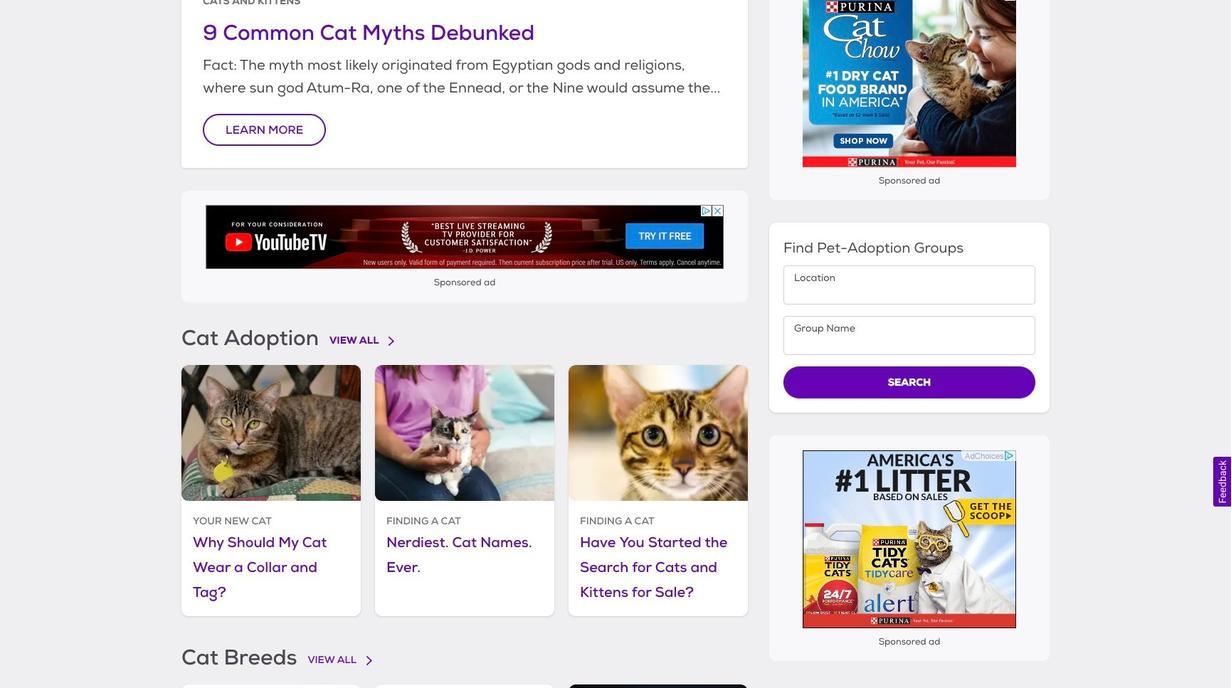 Task type: describe. For each thing, give the bounding box(es) containing it.
sub-category: your new cat. element
[[193, 513, 350, 530]]

article: nerdiest. cat names. ever. element
[[387, 530, 543, 580]]

1 vertical spatial advertisement element
[[206, 205, 724, 269]]



Task type: locate. For each thing, give the bounding box(es) containing it.
sub-category: finding a cat. element
[[387, 513, 543, 530], [580, 513, 737, 530]]

2 sub-category: finding a cat. element from the left
[[580, 513, 737, 530]]

2 vertical spatial advertisement element
[[803, 450, 1017, 628]]

article: why should my cat wear a collar and tag? element
[[193, 530, 350, 605]]

article: have you started the search for cats and kittens for sale? element
[[580, 530, 737, 605]]

1 sub-category: finding a cat. element from the left
[[387, 513, 543, 530]]

featured article: 9 common cat myths debunked element
[[203, 22, 535, 43]]

1 horizontal spatial sub-category: finding a cat. element
[[580, 513, 737, 530]]

0 horizontal spatial sub-category: finding a cat. element
[[387, 513, 543, 530]]

sub-category: finding a cat. element for article: nerdiest. cat names. ever. element
[[387, 513, 543, 530]]

0 vertical spatial advertisement element
[[803, 0, 1017, 167]]

sub-category: finding a cat. element for article: have you started the search for cats and kittens for sale? element
[[580, 513, 737, 530]]

group
[[770, 223, 1050, 413]]

advertisement element
[[803, 0, 1017, 167], [206, 205, 724, 269], [803, 450, 1017, 628]]

None text field
[[784, 266, 1036, 305], [784, 316, 1036, 356], [784, 266, 1036, 305], [784, 316, 1036, 356]]



Task type: vqa. For each thing, say whether or not it's contained in the screenshot.
Taylor, adoptable Dog, Young Female Black Labrador Retriever Mix, 1 mile away. image
no



